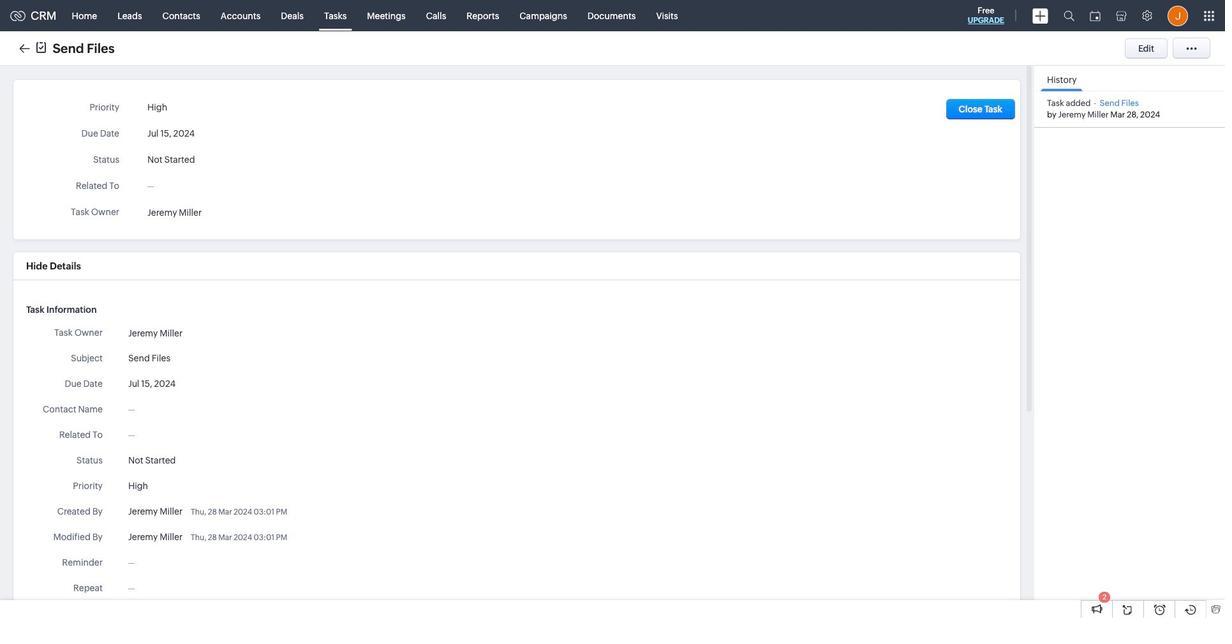 Task type: locate. For each thing, give the bounding box(es) containing it.
create menu image
[[1033, 8, 1049, 23]]

search element
[[1057, 0, 1083, 31]]

create menu element
[[1025, 0, 1057, 31]]

profile image
[[1169, 5, 1189, 26]]

logo image
[[10, 11, 26, 21]]



Task type: describe. For each thing, give the bounding box(es) containing it.
search image
[[1064, 10, 1075, 21]]

profile element
[[1161, 0, 1197, 31]]

calendar image
[[1091, 11, 1101, 21]]



Task type: vqa. For each thing, say whether or not it's contained in the screenshot.
Create Menu element
yes



